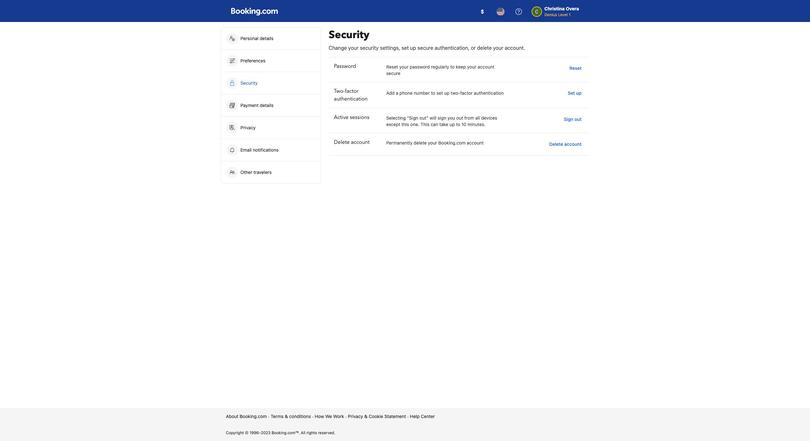 Task type: vqa. For each thing, say whether or not it's contained in the screenshot.
secure to the right
yes



Task type: describe. For each thing, give the bounding box(es) containing it.
we
[[325, 414, 332, 419]]

payment details
[[240, 103, 275, 108]]

how we work link
[[315, 413, 344, 420]]

this
[[402, 122, 409, 127]]

one.
[[410, 122, 419, 127]]

preferences link
[[221, 50, 321, 72]]

sign
[[438, 115, 446, 121]]

your left "password"
[[399, 64, 409, 70]]

to for regularly
[[451, 64, 455, 70]]

keep
[[456, 64, 466, 70]]

& for privacy
[[364, 414, 368, 419]]

selecting "sign out" will sign you out from all devices except this one. this can take up to 10 minutes.
[[386, 115, 497, 127]]

account.
[[505, 45, 525, 51]]

up left two-
[[444, 90, 450, 96]]

except
[[386, 122, 400, 127]]

details for payment details
[[260, 103, 274, 108]]

account down minutes. on the top right of the page
[[467, 140, 484, 146]]

set up
[[568, 90, 582, 96]]

privacy for privacy & cookie statement
[[348, 414, 363, 419]]

help center
[[410, 414, 435, 419]]

permanently delete your booking.com account
[[386, 140, 484, 146]]

phone
[[400, 90, 413, 96]]

personal details link
[[221, 27, 321, 49]]

help
[[410, 414, 420, 419]]

sign out button
[[561, 114, 584, 125]]

1 vertical spatial delete
[[414, 140, 427, 146]]

security link
[[221, 72, 321, 94]]

reserved.
[[318, 431, 335, 435]]

all
[[301, 431, 305, 435]]

all
[[475, 115, 480, 121]]

travelers
[[254, 169, 272, 175]]

selecting
[[386, 115, 406, 121]]

security change your security settings, set up secure authentication, or delete your account.
[[329, 28, 525, 51]]

©
[[245, 431, 248, 435]]

overa
[[566, 6, 579, 11]]

set
[[568, 90, 575, 96]]

0 horizontal spatial delete
[[334, 139, 350, 146]]

secure inside "reset your password regularly to keep your account secure"
[[386, 71, 400, 76]]

number
[[414, 90, 430, 96]]

terms & conditions
[[271, 414, 311, 419]]

your right keep
[[467, 64, 476, 70]]

your down can
[[428, 140, 437, 146]]

about
[[226, 414, 238, 419]]

$ button
[[475, 4, 490, 19]]

will
[[430, 115, 437, 121]]

delete account button
[[547, 138, 584, 150]]

"sign
[[407, 115, 418, 121]]

security for security
[[240, 80, 258, 86]]

password
[[334, 63, 356, 70]]

from
[[464, 115, 474, 121]]

privacy for privacy
[[240, 125, 256, 130]]

out inside dropdown button
[[575, 116, 582, 122]]

account inside dropdown button
[[564, 141, 582, 147]]

notifications
[[253, 147, 279, 153]]

level
[[558, 12, 568, 17]]

1
[[569, 12, 571, 17]]

1 horizontal spatial factor
[[460, 90, 473, 96]]

privacy link
[[221, 117, 321, 139]]

delete inside 'security change your security settings, set up secure authentication, or delete your account.'
[[477, 45, 492, 51]]

other travelers
[[240, 169, 272, 175]]

copyright © 1996–2023 booking.com™. all rights reserved.
[[226, 431, 335, 435]]

set for security
[[402, 45, 409, 51]]

active sessions
[[334, 114, 369, 121]]

your right 'change'
[[348, 45, 359, 51]]

copyright
[[226, 431, 244, 435]]

can
[[431, 122, 438, 127]]

password
[[410, 64, 430, 70]]

reset button
[[567, 62, 584, 74]]

to for number
[[431, 90, 435, 96]]

genius
[[545, 12, 557, 17]]

how we work
[[315, 414, 344, 419]]

regularly
[[431, 64, 449, 70]]

two-factor authentication
[[334, 88, 368, 103]]

settings,
[[380, 45, 400, 51]]



Task type: locate. For each thing, give the bounding box(es) containing it.
1 horizontal spatial to
[[451, 64, 455, 70]]

out"
[[420, 115, 429, 121]]

about booking.com
[[226, 414, 267, 419]]

permanently
[[386, 140, 413, 146]]

1 vertical spatial booking.com
[[240, 414, 267, 419]]

secure up "password"
[[418, 45, 433, 51]]

to inside "reset your password regularly to keep your account secure"
[[451, 64, 455, 70]]

secure inside 'security change your security settings, set up secure authentication, or delete your account.'
[[418, 45, 433, 51]]

account
[[478, 64, 495, 70], [351, 139, 370, 146], [467, 140, 484, 146], [564, 141, 582, 147]]

2 horizontal spatial to
[[456, 122, 460, 127]]

booking.com™.
[[272, 431, 300, 435]]

1996–2023
[[250, 431, 271, 435]]

delete
[[334, 139, 350, 146], [549, 141, 563, 147]]

1 horizontal spatial booking.com
[[438, 140, 466, 146]]

to right number
[[431, 90, 435, 96]]

rights
[[307, 431, 317, 435]]

delete inside dropdown button
[[549, 141, 563, 147]]

change
[[329, 45, 347, 51]]

up inside 'security change your security settings, set up secure authentication, or delete your account.'
[[410, 45, 416, 51]]

sessions
[[350, 114, 369, 121]]

0 horizontal spatial security
[[240, 80, 258, 86]]

reset down settings, on the left of page
[[386, 64, 398, 70]]

details for personal details
[[260, 36, 274, 41]]

set for add
[[437, 90, 443, 96]]

factor inside "two-factor authentication"
[[345, 88, 359, 95]]

about booking.com link
[[226, 413, 267, 420]]

1 horizontal spatial delete
[[477, 45, 492, 51]]

delete account down active sessions
[[334, 139, 370, 146]]

email notifications
[[240, 147, 279, 153]]

booking.com up © at the left
[[240, 414, 267, 419]]

2 details from the top
[[260, 103, 274, 108]]

factor up from
[[460, 90, 473, 96]]

terms & conditions link
[[271, 413, 311, 420]]

delete down this
[[414, 140, 427, 146]]

authentication,
[[435, 45, 470, 51]]

delete account
[[334, 139, 370, 146], [549, 141, 582, 147]]

1 horizontal spatial delete
[[549, 141, 563, 147]]

security up payment
[[240, 80, 258, 86]]

delete down sign out dropdown button
[[549, 141, 563, 147]]

secure
[[418, 45, 433, 51], [386, 71, 400, 76]]

secure up add
[[386, 71, 400, 76]]

set up button
[[565, 87, 584, 99]]

security for security change your security settings, set up secure authentication, or delete your account.
[[329, 28, 370, 42]]

2 vertical spatial to
[[456, 122, 460, 127]]

security
[[360, 45, 379, 51]]

up inside "dropdown button"
[[576, 90, 582, 96]]

security up 'change'
[[329, 28, 370, 42]]

to inside selecting "sign out" will sign you out from all devices except this one. this can take up to 10 minutes.
[[456, 122, 460, 127]]

set inside 'security change your security settings, set up secure authentication, or delete your account.'
[[402, 45, 409, 51]]

& right terms
[[285, 414, 288, 419]]

security inside security link
[[240, 80, 258, 86]]

work
[[333, 414, 344, 419]]

2 & from the left
[[364, 414, 368, 419]]

preferences
[[240, 58, 266, 63]]

privacy right work
[[348, 414, 363, 419]]

0 vertical spatial privacy
[[240, 125, 256, 130]]

10
[[462, 122, 466, 127]]

reset inside "reset your password regularly to keep your account secure"
[[386, 64, 398, 70]]

to
[[451, 64, 455, 70], [431, 90, 435, 96], [456, 122, 460, 127]]

1 vertical spatial to
[[431, 90, 435, 96]]

1 horizontal spatial &
[[364, 414, 368, 419]]

conditions
[[289, 414, 311, 419]]

details
[[260, 36, 274, 41], [260, 103, 274, 108]]

christina
[[545, 6, 565, 11]]

1 horizontal spatial out
[[575, 116, 582, 122]]

payment details link
[[221, 94, 321, 116]]

account right keep
[[478, 64, 495, 70]]

two-
[[451, 90, 460, 96]]

center
[[421, 414, 435, 419]]

your left 'account.'
[[493, 45, 503, 51]]

out inside selecting "sign out" will sign you out from all devices except this one. this can take up to 10 minutes.
[[456, 115, 463, 121]]

up
[[410, 45, 416, 51], [444, 90, 450, 96], [576, 90, 582, 96], [450, 122, 455, 127]]

email
[[240, 147, 252, 153]]

0 vertical spatial details
[[260, 36, 274, 41]]

other
[[240, 169, 252, 175]]

privacy down payment
[[240, 125, 256, 130]]

0 vertical spatial booking.com
[[438, 140, 466, 146]]

account inside "reset your password regularly to keep your account secure"
[[478, 64, 495, 70]]

& for terms
[[285, 414, 288, 419]]

reset up set up
[[570, 65, 582, 71]]

to left keep
[[451, 64, 455, 70]]

1 vertical spatial security
[[240, 80, 258, 86]]

0 horizontal spatial delete
[[414, 140, 427, 146]]

0 horizontal spatial authentication
[[334, 95, 368, 103]]

payment
[[240, 103, 259, 108]]

privacy & cookie statement link
[[348, 413, 406, 420]]

1 vertical spatial set
[[437, 90, 443, 96]]

1 vertical spatial details
[[260, 103, 274, 108]]

delete account down sign
[[549, 141, 582, 147]]

terms
[[271, 414, 284, 419]]

authentication up devices
[[474, 90, 504, 96]]

0 horizontal spatial booking.com
[[240, 414, 267, 419]]

0 vertical spatial to
[[451, 64, 455, 70]]

minutes.
[[468, 122, 485, 127]]

0 horizontal spatial reset
[[386, 64, 398, 70]]

out right sign
[[575, 116, 582, 122]]

1 vertical spatial secure
[[386, 71, 400, 76]]

email notifications link
[[221, 139, 321, 161]]

account down sign out dropdown button
[[564, 141, 582, 147]]

1 horizontal spatial security
[[329, 28, 370, 42]]

add
[[386, 90, 395, 96]]

cookie
[[369, 414, 383, 419]]

christina overa genius level 1
[[545, 6, 579, 17]]

0 vertical spatial delete
[[477, 45, 492, 51]]

0 horizontal spatial delete account
[[334, 139, 370, 146]]

personal details
[[240, 36, 274, 41]]

0 horizontal spatial out
[[456, 115, 463, 121]]

how
[[315, 414, 324, 419]]

account down sessions
[[351, 139, 370, 146]]

0 vertical spatial set
[[402, 45, 409, 51]]

0 vertical spatial security
[[329, 28, 370, 42]]

a
[[396, 90, 398, 96]]

booking.com down take on the top of page
[[438, 140, 466, 146]]

set right settings, on the left of page
[[402, 45, 409, 51]]

your
[[348, 45, 359, 51], [493, 45, 503, 51], [399, 64, 409, 70], [467, 64, 476, 70], [428, 140, 437, 146]]

delete right "or"
[[477, 45, 492, 51]]

active
[[334, 114, 349, 121]]

1 details from the top
[[260, 36, 274, 41]]

add a phone number to set up two-factor authentication
[[386, 90, 504, 96]]

personal
[[240, 36, 259, 41]]

details right payment
[[260, 103, 274, 108]]

1 horizontal spatial reset
[[570, 65, 582, 71]]

0 vertical spatial secure
[[418, 45, 433, 51]]

factor down password at the left top
[[345, 88, 359, 95]]

0 horizontal spatial to
[[431, 90, 435, 96]]

$
[[481, 9, 484, 15]]

1 horizontal spatial privacy
[[348, 414, 363, 419]]

sign out
[[564, 116, 582, 122]]

1 horizontal spatial secure
[[418, 45, 433, 51]]

reset for reset your password regularly to keep your account secure
[[386, 64, 398, 70]]

to left 10
[[456, 122, 460, 127]]

0 horizontal spatial &
[[285, 414, 288, 419]]

up down you
[[450, 122, 455, 127]]

set left two-
[[437, 90, 443, 96]]

devices
[[481, 115, 497, 121]]

up up "password"
[[410, 45, 416, 51]]

out up 10
[[456, 115, 463, 121]]

1 & from the left
[[285, 414, 288, 419]]

you
[[448, 115, 455, 121]]

statement
[[384, 414, 406, 419]]

take
[[439, 122, 448, 127]]

delete account inside dropdown button
[[549, 141, 582, 147]]

up inside selecting "sign out" will sign you out from all devices except this one. this can take up to 10 minutes.
[[450, 122, 455, 127]]

reset inside 'dropdown button'
[[570, 65, 582, 71]]

0 horizontal spatial factor
[[345, 88, 359, 95]]

privacy & cookie statement
[[348, 414, 406, 419]]

reset your password regularly to keep your account secure
[[386, 64, 495, 76]]

1 horizontal spatial authentication
[[474, 90, 504, 96]]

1 horizontal spatial delete account
[[549, 141, 582, 147]]

0 horizontal spatial privacy
[[240, 125, 256, 130]]

0 horizontal spatial secure
[[386, 71, 400, 76]]

help center link
[[410, 413, 435, 420]]

delete down the active
[[334, 139, 350, 146]]

1 vertical spatial privacy
[[348, 414, 363, 419]]

booking.com
[[438, 140, 466, 146], [240, 414, 267, 419]]

& left cookie
[[364, 414, 368, 419]]

0 horizontal spatial set
[[402, 45, 409, 51]]

reset
[[386, 64, 398, 70], [570, 65, 582, 71]]

other travelers link
[[221, 161, 321, 183]]

details right personal
[[260, 36, 274, 41]]

security inside 'security change your security settings, set up secure authentication, or delete your account.'
[[329, 28, 370, 42]]

two-
[[334, 88, 345, 95]]

up right set
[[576, 90, 582, 96]]

or
[[471, 45, 476, 51]]

sign
[[564, 116, 574, 122]]

delete
[[477, 45, 492, 51], [414, 140, 427, 146]]

authentication down two-
[[334, 95, 368, 103]]

privacy
[[240, 125, 256, 130], [348, 414, 363, 419]]

reset for reset
[[570, 65, 582, 71]]

out
[[456, 115, 463, 121], [575, 116, 582, 122]]

1 horizontal spatial set
[[437, 90, 443, 96]]



